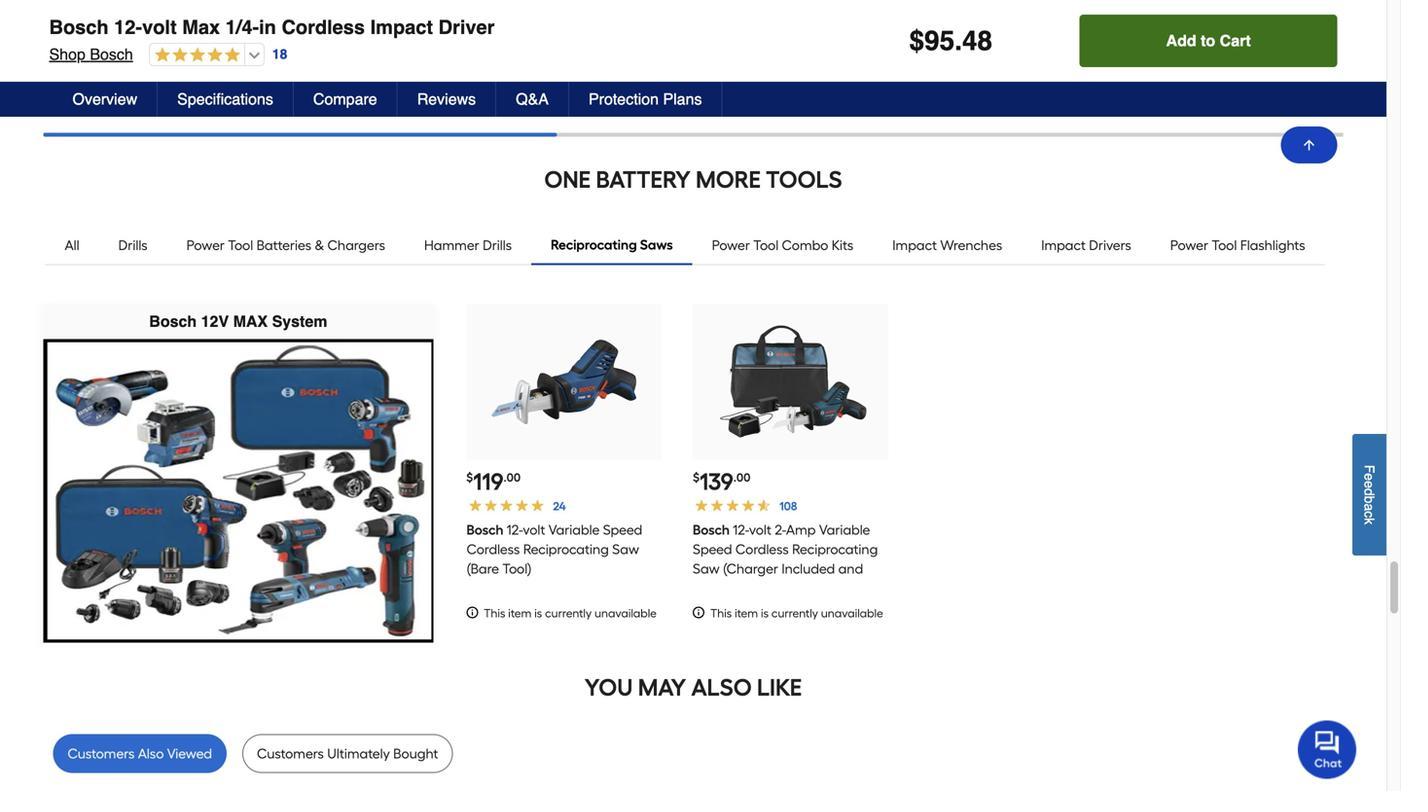 Task type: describe. For each thing, give the bounding box(es) containing it.
variable inside 12-volt 2-amp variable speed cordless reciprocating saw (charger included and battery included)
[[819, 522, 871, 538]]

reciprocating inside button
[[551, 237, 637, 253]]

95
[[925, 25, 955, 56]]

hammer
[[424, 237, 480, 254]]

shop
[[49, 45, 86, 63]]

add inside 24-volt 1/4-in brushless cordless impact driver (1- battery included, charger included and hard case included) add to cart
[[323, 81, 349, 97]]

cart inside 24-volt 1/4-in brushless cordless impact driver (1- battery included, charger included and hard case included) add to cart
[[367, 81, 396, 97]]

battery inside "18-volt 1/2-in keyless brushless cordless drill (1- battery included, charger included and soft bag included) add to cart"
[[488, 35, 533, 52]]

to down add to cart "button"
[[1237, 81, 1249, 97]]

in up 18
[[259, 16, 276, 38]]

(2- inside multivolt 4-tool brushless power tool combo kit with soft case (2-batteries included and charger included) add to cart
[[1043, 35, 1059, 52]]

unavailable for 139
[[821, 606, 883, 621]]

add to cart inside "button"
[[1166, 32, 1251, 50]]

24-volt 1/4-in brushless cordless impact driver (1- battery included, charger included and hard case included) add to cart
[[267, 0, 437, 97]]

a
[[1362, 503, 1378, 511]]

f e e d b a c k button
[[1353, 434, 1387, 556]]

to inside 24-volt 1/4-in brushless cordless impact driver (1- battery included, charger included and hard case included) add to cart
[[352, 81, 364, 97]]

volt for 18-volt 1/2-in keyless brushless cordless drill (1- battery included, charger included and soft bag included) add to cart
[[544, 0, 566, 13]]

driver for (2-
[[150, 16, 186, 32]]

reciprocating saws
[[551, 237, 673, 253]]

speed inside the 12-volt variable speed cordless reciprocating saw (bare tool)
[[603, 522, 642, 538]]

bosch up shop
[[49, 16, 109, 38]]

combo inside power tool combo kits "button"
[[782, 237, 829, 254]]

power tool batteries & chargers button
[[167, 226, 405, 265]]

cart inside "18-volt 1/2-in keyless brushless cordless drill (1- battery included, charger included and soft bag included) add to cart"
[[589, 81, 617, 97]]

case for 24-volt 1/4-in brushless cordless impact driver (1- battery included, charger included and hard case included)
[[386, 55, 418, 71]]

impact inside button
[[1042, 237, 1086, 254]]

more
[[696, 166, 761, 194]]

specifications button
[[158, 82, 294, 117]]

to inside '24-volt 1/4-in brushless cordless impact driver (2- batteries included, charger included and hard case included) add to cart'
[[131, 81, 143, 97]]

$ 139 .00
[[693, 468, 751, 496]]

tools
[[766, 166, 842, 194]]

power for power tool flashlights
[[1171, 237, 1209, 254]]

included, for 24-volt 1/4-in brushless cordless impact driver (2- batteries included, charger included and hard case included)
[[104, 35, 160, 52]]

currently for 119
[[545, 606, 592, 621]]

volt for 12-volt 2-amp variable speed cordless reciprocating saw (charger included and battery included)
[[749, 522, 772, 538]]

tool right multivolt
[[1078, 0, 1103, 13]]

24-volt 1/4-in brushless cordless impact driver (2- batteries included, charger included and hard case included) add to cart
[[45, 0, 216, 97]]

48
[[963, 25, 993, 56]]

arrow up image
[[1302, 137, 1317, 153]]

may
[[638, 674, 686, 702]]

add to cart link for 24-volt 1/4-in brushless cordless impact driver (2- batteries included, charger included and hard case included)
[[45, 67, 231, 110]]

battery inside 12-volt 2-amp variable speed cordless reciprocating saw (charger included and battery included)
[[693, 580, 738, 597]]

$ for 139
[[693, 471, 700, 485]]

one
[[544, 166, 591, 194]]

impact inside button
[[893, 237, 937, 254]]

plans
[[663, 90, 702, 108]]

12v
[[201, 313, 229, 331]]

reciprocating saws button
[[531, 226, 693, 265]]

impact up reviews at the top
[[370, 16, 433, 38]]

is for 119
[[535, 606, 542, 621]]

power tool flashlights button
[[1151, 226, 1325, 265]]

add inside "18-volt 1/2-in keyless brushless cordless drill (1- battery included, charger included and soft bag included) add to cart"
[[545, 81, 570, 97]]

impact drivers button
[[1022, 226, 1151, 265]]

with
[[949, 35, 976, 52]]

protection
[[589, 90, 659, 108]]

flashlights
[[1241, 237, 1306, 254]]

139
[[700, 468, 734, 496]]

10-
[[1231, 0, 1249, 13]]

power tool flashlights
[[1171, 237, 1306, 254]]

add to cart down add to cart "button"
[[1208, 81, 1281, 97]]

cart inside "button"
[[1220, 32, 1251, 50]]

bosch inside 139 list item
[[693, 522, 730, 538]]

$ for 95
[[909, 25, 925, 56]]

cart up tools
[[810, 81, 838, 97]]

add down add to cart "button"
[[1208, 81, 1234, 97]]

chat invite button image
[[1298, 720, 1358, 779]]

q&a
[[516, 90, 549, 108]]

12- for 119
[[506, 522, 523, 538]]

list item containing multivolt 4-tool brushless power tool combo kit with soft case (2-batteries included and charger included)
[[930, 0, 1120, 110]]

139 list item
[[693, 304, 888, 635]]

amp
[[786, 522, 816, 538]]

cordless inside 12-volt 2-amp variable speed cordless reciprocating saw (charger included and battery included)
[[736, 541, 789, 558]]

$ 119 .00
[[466, 468, 521, 496]]

protection plans
[[589, 90, 702, 108]]

1/4- for battery
[[344, 0, 365, 13]]

&
[[315, 237, 324, 254]]

soft inside "18-volt 1/2-in keyless brushless cordless drill (1- battery included, charger included and soft bag included) add to cart"
[[573, 55, 598, 71]]

1/2-
[[570, 0, 591, 13]]

to inside "button"
[[1201, 32, 1216, 50]]

add to cart up tools
[[766, 81, 838, 97]]

(2- inside '24-volt 1/4-in brushless cordless impact driver (2- batteries included, charger included and hard case included) add to cart'
[[189, 16, 205, 32]]

specifications
[[177, 90, 273, 108]]

cordless inside 24-volt 1/4-in brushless cordless impact driver (1- battery included, charger included and hard case included) add to cart
[[267, 16, 320, 32]]

bosch right shop
[[90, 45, 133, 63]]

wrenches
[[940, 237, 1003, 254]]

bosch 12v max system
[[149, 313, 327, 331]]

saw inside the 12-volt variable speed cordless reciprocating saw (bare tool)
[[612, 541, 639, 558]]

to inside multivolt 4-tool brushless power tool combo kit with soft case (2-batteries included and charger included) add to cart
[[1016, 81, 1028, 97]]

in for 18-volt 1/2-in keyless brushless cordless drill (1- battery included, charger included and soft bag included) add to cart
[[591, 0, 602, 13]]

list item containing 10-in single bevel compound corded miter saw
[[1151, 0, 1342, 110]]

18
[[272, 46, 287, 62]]

and inside multivolt 4-tool brushless power tool combo kit with soft case (2-batteries included and charger included) add to cart
[[987, 55, 1012, 71]]

in for 24-volt 1/4-in brushless cordless impact driver (2- batteries included, charger included and hard case included) add to cart
[[144, 0, 155, 13]]

add up tools
[[766, 81, 791, 97]]

customers also viewed
[[68, 746, 212, 762]]

list item containing 18-volt 1/2-in keyless brushless cordless drill (1- battery included, charger included and soft bag included)
[[488, 0, 678, 110]]

shop bosch
[[49, 45, 133, 63]]

.
[[955, 25, 963, 56]]

4-
[[1067, 0, 1078, 13]]

power for power tool batteries & chargers
[[187, 237, 225, 254]]

tool)
[[502, 561, 532, 577]]

overview
[[73, 90, 137, 108]]

power tool combo kits button
[[693, 226, 873, 265]]

multivolt
[[1010, 0, 1064, 13]]

add to cart link for 18-volt 1/2-in keyless brushless cordless drill (1- battery included, charger included and soft bag included)
[[488, 67, 674, 110]]

bosch inside the 119 list item
[[466, 522, 503, 538]]

battery up the saws
[[596, 166, 691, 194]]

variable inside the 12-volt variable speed cordless reciprocating saw (bare tool)
[[548, 522, 600, 538]]

119 list item
[[466, 304, 662, 635]]

to inside "18-volt 1/2-in keyless brushless cordless drill (1- battery included, charger included and soft bag included) add to cart"
[[573, 81, 586, 97]]

hammer drills
[[424, 237, 512, 254]]

ultimately
[[327, 746, 390, 762]]

24- for batteries
[[79, 0, 97, 13]]

bosch left 12v
[[149, 313, 197, 331]]

4.8 stars image
[[150, 47, 240, 65]]

item for 119
[[508, 606, 532, 621]]

charger for 24-volt 1/4-in brushless cordless impact driver (2- batteries included, charger included and hard case included)
[[164, 35, 215, 52]]

saw inside 10-in single bevel compound corded miter saw
[[1310, 16, 1337, 32]]

protection plans button
[[569, 82, 723, 117]]

included) for 18-volt 1/2-in keyless brushless cordless drill (1- battery included, charger included and soft bag included)
[[488, 74, 545, 91]]

24-volt 1/4-in brushless cordless impact driver (2- batteries included, charger included and hard case included) link inside list item
[[45, 0, 225, 91]]

included for 24-volt 1/4-in brushless cordless impact driver (2- batteries included, charger included and hard case included)
[[45, 55, 99, 71]]

this for 139
[[711, 606, 732, 621]]

power tool combo kits
[[712, 237, 854, 254]]

reciprocating inside the 12-volt variable speed cordless reciprocating saw (bare tool)
[[523, 541, 609, 558]]

included inside 12-volt 2-amp variable speed cordless reciprocating saw (charger included and battery included)
[[782, 561, 835, 577]]

and for 24-volt 1/4-in brushless cordless impact driver (2- batteries included, charger included and hard case included)
[[102, 55, 127, 71]]

speed inside 12-volt 2-amp variable speed cordless reciprocating saw (charger included and battery included)
[[693, 541, 732, 558]]

keyless
[[606, 0, 650, 13]]

d
[[1362, 488, 1378, 496]]

18-volt 1/2-in keyless brushless cordless drill (1- battery included, charger included and soft bag included) link inside list item
[[488, 0, 658, 91]]

drill
[[605, 16, 628, 32]]

drills button
[[99, 226, 167, 265]]

list item containing 24-volt 1/4-in brushless cordless impact driver (1- battery included, charger included and hard case included)
[[267, 0, 457, 110]]

$ for 119
[[466, 471, 473, 485]]

brushless inside '24-volt 1/4-in brushless cordless impact driver (2- batteries included, charger included and hard case included) add to cart'
[[158, 0, 216, 13]]

miter
[[1276, 16, 1307, 32]]

reviews
[[417, 90, 476, 108]]

b
[[1362, 496, 1378, 503]]

max
[[233, 313, 268, 331]]

add to cart button
[[1080, 15, 1338, 67]]

kits
[[832, 237, 854, 254]]

k
[[1362, 518, 1378, 525]]

case inside multivolt 4-tool brushless power tool combo kit with soft case (2-batteries included and charger included) add to cart
[[1007, 35, 1040, 52]]

tool down multivolt
[[1033, 16, 1058, 32]]

included) inside multivolt 4-tool brushless power tool combo kit with soft case (2-batteries included and charger included) add to cart
[[930, 74, 988, 91]]

impact wrenches
[[893, 237, 1003, 254]]

one battery more tools
[[544, 166, 842, 194]]

brushless inside "18-volt 1/2-in keyless brushless cordless drill (1- battery included, charger included and soft bag included) add to cart"
[[488, 16, 545, 32]]

cart inside multivolt 4-tool brushless power tool combo kit with soft case (2-batteries included and charger included) add to cart
[[1031, 81, 1060, 97]]

in inside 10-in single bevel compound corded miter saw
[[1249, 0, 1259, 13]]

included) for 24-volt 1/4-in brushless cordless impact driver (2- batteries included, charger included and hard case included)
[[45, 74, 102, 91]]

charger inside multivolt 4-tool brushless power tool combo kit with soft case (2-batteries included and charger included) add to cart
[[1015, 55, 1067, 71]]

impact wrenches button
[[873, 226, 1022, 265]]

single
[[1263, 0, 1300, 13]]

119
[[473, 468, 504, 496]]

q&a button
[[497, 82, 569, 117]]

multivolt 4-tool brushless power tool combo kit with soft case (2-batteries included and charger included) add to cart
[[930, 0, 1114, 97]]

hard for batteries
[[130, 55, 161, 71]]



Task type: locate. For each thing, give the bounding box(es) containing it.
bevel
[[1304, 0, 1336, 13]]

included up q&a
[[488, 55, 541, 71]]

1 this item is currently unavailable from the left
[[484, 606, 657, 621]]

2 item from the left
[[735, 606, 758, 621]]

all
[[65, 237, 79, 254]]

power inside multivolt 4-tool brushless power tool combo kit with soft case (2-batteries included and charger included) add to cart
[[991, 16, 1029, 32]]

customers left ultimately
[[257, 746, 324, 762]]

reciprocating left the saws
[[551, 237, 637, 253]]

1 horizontal spatial variable
[[819, 522, 871, 538]]

drills right all
[[118, 237, 148, 254]]

cart inside '24-volt 1/4-in brushless cordless impact driver (2- batteries included, charger included and hard case included) add to cart'
[[146, 81, 175, 97]]

add to cart link
[[45, 67, 231, 110], [267, 67, 453, 110], [488, 67, 674, 110], [709, 67, 895, 110], [930, 67, 1116, 110], [1151, 67, 1338, 110]]

1 horizontal spatial currently
[[772, 606, 818, 621]]

bosch down 139
[[693, 522, 730, 538]]

impact up shop bosch
[[102, 16, 146, 32]]

battery down 18-
[[488, 35, 533, 52]]

1 horizontal spatial 24-
[[300, 0, 318, 13]]

unavailable inside the 119 list item
[[595, 606, 657, 621]]

batteries inside button
[[257, 237, 312, 254]]

add to cart link for multivolt 4-tool brushless power tool combo kit with soft case (2-batteries included and charger included)
[[930, 67, 1116, 110]]

1 horizontal spatial (2-
[[1043, 35, 1059, 52]]

included) down with
[[930, 74, 988, 91]]

1 horizontal spatial unavailable
[[821, 606, 883, 621]]

1 horizontal spatial drills
[[483, 237, 512, 254]]

2 driver from the left
[[371, 16, 407, 32]]

2 this item is currently unavailable from the left
[[711, 606, 883, 621]]

cart down 10-
[[1220, 32, 1251, 50]]

volt up tool)
[[523, 522, 545, 538]]

$ inside $ 119 .00
[[466, 471, 473, 485]]

1 horizontal spatial this
[[711, 606, 732, 621]]

volt up shop bosch
[[97, 0, 120, 13]]

add down shop bosch
[[102, 81, 128, 97]]

and inside 24-volt 1/4-in brushless cordless impact driver (1- battery included, charger included and hard case included) add to cart
[[323, 55, 348, 71]]

and
[[102, 55, 127, 71], [323, 55, 348, 71], [544, 55, 569, 71], [987, 55, 1012, 71], [839, 561, 864, 577]]

2 drills from the left
[[483, 237, 512, 254]]

2 horizontal spatial saw
[[1310, 16, 1337, 32]]

reciprocating down amp
[[792, 541, 878, 558]]

in for 24-volt 1/4-in brushless cordless impact driver (1- battery included, charger included and hard case included) add to cart
[[365, 0, 376, 13]]

included) inside 24-volt 1/4-in brushless cordless impact driver (1- battery included, charger included and hard case included) add to cart
[[267, 74, 324, 91]]

battery down (charger on the bottom right of page
[[693, 580, 738, 597]]

included) for 24-volt 1/4-in brushless cordless impact driver (1- battery included, charger included and hard case included)
[[267, 74, 324, 91]]

variable
[[548, 522, 600, 538], [819, 522, 871, 538]]

batteries inside '24-volt 1/4-in brushless cordless impact driver (2- batteries included, charger included and hard case included) add to cart'
[[45, 35, 100, 52]]

drills
[[118, 237, 148, 254], [483, 237, 512, 254]]

1 horizontal spatial (1-
[[631, 16, 645, 32]]

currently inside 139 list item
[[772, 606, 818, 621]]

case
[[1007, 35, 1040, 52], [164, 55, 197, 71], [386, 55, 418, 71]]

is for 139
[[761, 606, 769, 621]]

18-volt 1/2-in keyless brushless cordless drill (1- battery included, charger included and soft bag included) link
[[488, 0, 678, 91], [488, 0, 658, 91]]

bosch 12-volt variable speed cordless reciprocating saw (bare tool) image
[[486, 304, 642, 460]]

drills right hammer
[[483, 237, 512, 254]]

add inside '24-volt 1/4-in brushless cordless impact driver (2- batteries included, charger included and hard case included) add to cart'
[[102, 81, 128, 97]]

soft right with
[[979, 35, 1004, 52]]

included for 24-volt 1/4-in brushless cordless impact driver (1- battery included, charger included and hard case included)
[[267, 55, 320, 71]]

item for 139
[[735, 606, 758, 621]]

0 horizontal spatial variable
[[548, 522, 600, 538]]

4 list item from the left
[[930, 0, 1120, 110]]

12- up tool)
[[506, 522, 523, 538]]

f e e d b a c k
[[1362, 465, 1378, 525]]

0 horizontal spatial .00
[[504, 471, 521, 485]]

3 included) from the left
[[488, 74, 545, 91]]

charger inside '24-volt 1/4-in brushless cordless impact driver (2- batteries included, charger included and hard case included) add to cart'
[[164, 35, 215, 52]]

2 horizontal spatial batteries
[[1059, 35, 1114, 52]]

included, up overview
[[104, 35, 160, 52]]

1 horizontal spatial combo
[[1061, 16, 1108, 32]]

(1- for driver
[[411, 16, 424, 32]]

hard up overview button
[[130, 55, 161, 71]]

bought
[[393, 746, 438, 762]]

cart left reviews at the top
[[367, 81, 396, 97]]

this item is currently unavailable inside 139 list item
[[711, 606, 883, 621]]

also left like
[[691, 674, 752, 702]]

3 add to cart link from the left
[[488, 67, 674, 110]]

0 horizontal spatial is
[[535, 606, 542, 621]]

batteries up overview
[[45, 35, 100, 52]]

item down tool)
[[508, 606, 532, 621]]

reviews button
[[398, 82, 497, 117]]

1 add to cart link from the left
[[45, 67, 231, 110]]

to left corded
[[1201, 32, 1216, 50]]

1 horizontal spatial hard
[[351, 55, 382, 71]]

12- up shop bosch
[[114, 16, 142, 38]]

list item containing 24-volt 1/4-in brushless cordless impact driver (2- batteries included, charger included and hard case included)
[[45, 0, 235, 110]]

cordless inside the 12-volt variable speed cordless reciprocating saw (bare tool)
[[466, 541, 520, 558]]

this down (charger on the bottom right of page
[[711, 606, 732, 621]]

1 horizontal spatial case
[[386, 55, 418, 71]]

is
[[535, 606, 542, 621], [761, 606, 769, 621]]

tool
[[1078, 0, 1103, 13], [1033, 16, 1058, 32], [228, 237, 253, 254], [754, 237, 779, 254], [1212, 237, 1237, 254]]

impact
[[102, 16, 146, 32], [323, 16, 368, 32], [370, 16, 433, 38], [893, 237, 937, 254], [1042, 237, 1086, 254]]

0 horizontal spatial this item is currently unavailable
[[484, 606, 657, 621]]

charger for 18-volt 1/2-in keyless brushless cordless drill (1- battery included, charger included and soft bag included)
[[596, 35, 648, 52]]

e up d on the right bottom of page
[[1362, 473, 1378, 481]]

1 vertical spatial speed
[[693, 541, 732, 558]]

(2- up 4.8 stars image
[[189, 16, 205, 32]]

and inside 12-volt 2-amp variable speed cordless reciprocating saw (charger included and battery included)
[[839, 561, 864, 577]]

3 driver from the left
[[439, 16, 495, 38]]

this item is currently unavailable for 139
[[711, 606, 883, 621]]

2 list item from the left
[[267, 0, 457, 110]]

volt for 24-volt 1/4-in brushless cordless impact driver (2- batteries included, charger included and hard case included) add to cart
[[97, 0, 120, 13]]

1 included) from the left
[[45, 74, 102, 91]]

combo
[[1061, 16, 1108, 32], [782, 237, 829, 254]]

also left viewed
[[138, 746, 164, 762]]

reciprocating inside 12-volt 2-amp variable speed cordless reciprocating saw (charger included and battery included)
[[792, 541, 878, 558]]

1 vertical spatial soft
[[573, 55, 598, 71]]

to up tools
[[794, 81, 807, 97]]

1 vertical spatial (2-
[[1043, 35, 1059, 52]]

1 currently from the left
[[545, 606, 592, 621]]

soft inside multivolt 4-tool brushless power tool combo kit with soft case (2-batteries included and charger included) add to cart
[[979, 35, 1004, 52]]

batteries inside multivolt 4-tool brushless power tool combo kit with soft case (2-batteries included and charger included) add to cart
[[1059, 35, 1114, 52]]

included,
[[104, 35, 160, 52], [315, 35, 372, 52], [536, 35, 593, 52]]

power down more
[[712, 237, 750, 254]]

like
[[757, 674, 802, 702]]

in inside "18-volt 1/2-in keyless brushless cordless drill (1- battery included, charger included and soft bag included) add to cart"
[[591, 0, 602, 13]]

combo left kits on the right of the page
[[782, 237, 829, 254]]

0 horizontal spatial customers
[[68, 746, 135, 762]]

included) down shop
[[45, 74, 102, 91]]

0 horizontal spatial speed
[[603, 522, 642, 538]]

volt for 12-volt variable speed cordless reciprocating saw (bare tool)
[[523, 522, 545, 538]]

1 e from the top
[[1362, 473, 1378, 481]]

0 horizontal spatial batteries
[[45, 35, 100, 52]]

1/4-
[[123, 0, 144, 13], [344, 0, 365, 13], [225, 16, 259, 38]]

0 horizontal spatial hard
[[130, 55, 161, 71]]

1 horizontal spatial this item is currently unavailable
[[711, 606, 883, 621]]

to
[[1201, 32, 1216, 50], [131, 81, 143, 97], [352, 81, 364, 97], [573, 81, 586, 97], [794, 81, 807, 97], [1016, 81, 1028, 97], [1237, 81, 1249, 97]]

add left protection
[[545, 81, 570, 97]]

0 horizontal spatial soft
[[573, 55, 598, 71]]

hard inside 24-volt 1/4-in brushless cordless impact driver (1- battery included, charger included and hard case included) add to cart
[[351, 55, 382, 71]]

tool down more
[[754, 237, 779, 254]]

unavailable up you
[[595, 606, 657, 621]]

volt inside 12-volt 2-amp variable speed cordless reciprocating saw (charger included and battery included)
[[749, 522, 772, 538]]

1 .00 from the left
[[504, 471, 521, 485]]

1 horizontal spatial .00
[[734, 471, 751, 485]]

0 vertical spatial speed
[[603, 522, 642, 538]]

1 24- from the left
[[79, 0, 97, 13]]

24-volt 1/4-in brushless cordless impact driver (1- battery included, charger included and hard case included) link
[[267, 0, 457, 91], [267, 0, 437, 91]]

2 horizontal spatial case
[[1007, 35, 1040, 52]]

6 add to cart link from the left
[[1151, 67, 1338, 110]]

2 hard from the left
[[351, 55, 382, 71]]

charger
[[164, 35, 215, 52], [375, 35, 427, 52], [596, 35, 648, 52], [1015, 55, 1067, 71]]

customers for customers also viewed
[[68, 746, 135, 762]]

unavailable inside 139 list item
[[821, 606, 883, 621]]

0 horizontal spatial case
[[164, 55, 197, 71]]

0 horizontal spatial unavailable
[[595, 606, 657, 621]]

1 included, from the left
[[104, 35, 160, 52]]

included
[[45, 55, 99, 71], [267, 55, 320, 71], [488, 55, 541, 71], [930, 55, 984, 71], [782, 561, 835, 577]]

0 horizontal spatial driver
[[150, 16, 186, 32]]

5 add to cart link from the left
[[930, 67, 1116, 110]]

saw inside 12-volt 2-amp variable speed cordless reciprocating saw (charger included and battery included)
[[693, 561, 720, 577]]

1/4- inside '24-volt 1/4-in brushless cordless impact driver (2- batteries included, charger included and hard case included) add to cart'
[[123, 0, 144, 13]]

1/4- right max
[[225, 16, 259, 38]]

included, for 24-volt 1/4-in brushless cordless impact driver (1- battery included, charger included and hard case included)
[[315, 35, 372, 52]]

(1- up reviews at the top
[[411, 16, 424, 32]]

2 horizontal spatial driver
[[439, 16, 495, 38]]

1 horizontal spatial is
[[761, 606, 769, 621]]

0 horizontal spatial 1/4-
[[123, 0, 144, 13]]

and for 18-volt 1/2-in keyless brushless cordless drill (1- battery included, charger included and soft bag included)
[[544, 55, 569, 71]]

2 add to cart link from the left
[[267, 67, 453, 110]]

2 customers from the left
[[257, 746, 324, 762]]

1 customers from the left
[[68, 746, 135, 762]]

driver up 4.8 stars image
[[150, 16, 186, 32]]

in up 4.8 stars image
[[144, 0, 155, 13]]

1 horizontal spatial included)
[[267, 74, 324, 91]]

0 vertical spatial soft
[[979, 35, 1004, 52]]

2 unavailable from the left
[[821, 606, 883, 621]]

12- inside 12-volt 2-amp variable speed cordless reciprocating saw (charger included and battery included)
[[733, 522, 749, 538]]

included) down 18
[[267, 74, 324, 91]]

(bare
[[466, 561, 499, 577]]

included, up compare
[[315, 35, 372, 52]]

impact left drivers
[[1042, 237, 1086, 254]]

customers
[[68, 746, 135, 762], [257, 746, 324, 762]]

24- inside '24-volt 1/4-in brushless cordless impact driver (2- batteries included, charger included and hard case included) add to cart'
[[79, 0, 97, 13]]

in inside 24-volt 1/4-in brushless cordless impact driver (1- battery included, charger included and hard case included) add to cart
[[365, 0, 376, 13]]

batteries left &
[[257, 237, 312, 254]]

viewed
[[167, 746, 212, 762]]

1 horizontal spatial included,
[[315, 35, 372, 52]]

1 horizontal spatial 1/4-
[[225, 16, 259, 38]]

this item is currently unavailable down 12-volt 2-amp variable speed cordless reciprocating saw (charger included and battery included)
[[711, 606, 883, 621]]

2 horizontal spatial included,
[[536, 35, 593, 52]]

included) right reviews at the top
[[488, 74, 545, 91]]

0 horizontal spatial also
[[138, 746, 164, 762]]

cordless inside '24-volt 1/4-in brushless cordless impact driver (2- batteries included, charger included and hard case included) add to cart'
[[45, 16, 99, 32]]

2 horizontal spatial 12-
[[733, 522, 749, 538]]

0 horizontal spatial item
[[508, 606, 532, 621]]

unavailable for 119
[[595, 606, 657, 621]]

case inside 24-volt 1/4-in brushless cordless impact driver (1- battery included, charger included and hard case included) add to cart
[[386, 55, 418, 71]]

soft
[[979, 35, 1004, 52], [573, 55, 598, 71]]

soft left bag
[[573, 55, 598, 71]]

add down bosch 12-volt max 1/4-in cordless impact driver at the left top
[[323, 81, 349, 97]]

power right drivers
[[1171, 237, 1209, 254]]

currently
[[545, 606, 592, 621], [772, 606, 818, 621]]

case inside '24-volt 1/4-in brushless cordless impact driver (2- batteries included, charger included and hard case included) add to cart'
[[164, 55, 197, 71]]

0 horizontal spatial included)
[[742, 580, 799, 597]]

1 horizontal spatial 12-
[[506, 522, 523, 538]]

2 horizontal spatial $
[[909, 25, 925, 56]]

tool up bosch 12v max system
[[228, 237, 253, 254]]

.00 inside $ 119 .00
[[504, 471, 521, 485]]

is inside the 119 list item
[[535, 606, 542, 621]]

0 horizontal spatial (2-
[[189, 16, 205, 32]]

1 horizontal spatial item
[[735, 606, 758, 621]]

1 horizontal spatial batteries
[[257, 237, 312, 254]]

bosch 12-volt 2-amp variable speed cordless reciprocating saw (charger included and battery included) image
[[713, 304, 869, 460]]

kit
[[930, 35, 946, 52]]

cart down 4.8 stars image
[[146, 81, 175, 97]]

volt inside 24-volt 1/4-in brushless cordless impact driver (1- battery included, charger included and hard case included) add to cart
[[318, 0, 341, 13]]

compound
[[1151, 16, 1222, 32]]

1 horizontal spatial driver
[[371, 16, 407, 32]]

included) down (charger on the bottom right of page
[[742, 580, 799, 597]]

cart down multivolt
[[1031, 81, 1060, 97]]

(1- down keyless
[[631, 16, 645, 32]]

customers for customers ultimately bought
[[257, 746, 324, 762]]

reciprocating up tool)
[[523, 541, 609, 558]]

tool for power tool combo kits
[[754, 237, 779, 254]]

volt for 24-volt 1/4-in brushless cordless impact driver (1- battery included, charger included and hard case included) add to cart
[[318, 0, 341, 13]]

1 vertical spatial combo
[[782, 237, 829, 254]]

0 horizontal spatial $
[[466, 471, 473, 485]]

2 included) from the left
[[267, 74, 324, 91]]

0 horizontal spatial included,
[[104, 35, 160, 52]]

included inside "18-volt 1/2-in keyless brushless cordless drill (1- battery included, charger included and soft bag included) add to cart"
[[488, 55, 541, 71]]

in inside '24-volt 1/4-in brushless cordless impact driver (2- batteries included, charger included and hard case included) add to cart'
[[144, 0, 155, 13]]

included inside 24-volt 1/4-in brushless cordless impact driver (1- battery included, charger included and hard case included) add to cart
[[267, 55, 320, 71]]

also
[[691, 674, 752, 702], [138, 746, 164, 762]]

0 horizontal spatial currently
[[545, 606, 592, 621]]

1 vertical spatial included)
[[742, 580, 799, 597]]

brushless inside 24-volt 1/4-in brushless cordless impact driver (1- battery included, charger included and hard case included) add to cart
[[380, 0, 437, 13]]

(1-
[[411, 16, 424, 32], [631, 16, 645, 32]]

driver up reviews at the top
[[439, 16, 495, 38]]

hard
[[130, 55, 161, 71], [351, 55, 382, 71]]

in
[[144, 0, 155, 13], [365, 0, 376, 13], [591, 0, 602, 13], [1249, 0, 1259, 13], [259, 16, 276, 38]]

1 horizontal spatial customers
[[257, 746, 324, 762]]

1 driver from the left
[[150, 16, 186, 32]]

0 vertical spatial (2-
[[189, 16, 205, 32]]

1 horizontal spatial soft
[[979, 35, 1004, 52]]

5 list item from the left
[[1151, 0, 1342, 110]]

tool for power tool batteries & chargers
[[228, 237, 253, 254]]

1 horizontal spatial speed
[[693, 541, 732, 558]]

tool left "flashlights"
[[1212, 237, 1237, 254]]

0 horizontal spatial drills
[[118, 237, 148, 254]]

bosch 12-volt max 1/4-in cordless impact driver
[[49, 16, 495, 38]]

10-in single bevel compound corded miter saw
[[1151, 0, 1337, 32]]

2 .00 from the left
[[734, 471, 751, 485]]

charger inside "18-volt 1/2-in keyless brushless cordless drill (1- battery included, charger included and soft bag included) add to cart"
[[596, 35, 648, 52]]

1 hard from the left
[[130, 55, 161, 71]]

currently down 12-volt 2-amp variable speed cordless reciprocating saw (charger included and battery included)
[[772, 606, 818, 621]]

all button
[[45, 226, 99, 265]]

c
[[1362, 511, 1378, 518]]

cordless
[[45, 16, 99, 32], [267, 16, 320, 32], [549, 16, 602, 32], [282, 16, 365, 38], [466, 541, 520, 558], [736, 541, 789, 558]]

hard inside '24-volt 1/4-in brushless cordless impact driver (2- batteries included, charger included and hard case included) add to cart'
[[130, 55, 161, 71]]

power tool batteries & chargers
[[187, 237, 385, 254]]

hammer drills button
[[405, 226, 531, 265]]

0 horizontal spatial (1-
[[411, 16, 424, 32]]

(2- down multivolt
[[1043, 35, 1059, 52]]

batteries
[[45, 35, 100, 52], [1059, 35, 1114, 52], [257, 237, 312, 254]]

power down multivolt
[[991, 16, 1029, 32]]

0 vertical spatial also
[[691, 674, 752, 702]]

impact drivers
[[1042, 237, 1132, 254]]

brushless inside multivolt 4-tool brushless power tool combo kit with soft case (2-batteries included and charger included) add to cart
[[930, 16, 988, 32]]

is inside 139 list item
[[761, 606, 769, 621]]

you
[[585, 674, 633, 702]]

2 24- from the left
[[300, 0, 318, 13]]

add to cart link for 24-volt 1/4-in brushless cordless impact driver (1- battery included, charger included and hard case included)
[[267, 67, 453, 110]]

2 currently from the left
[[772, 606, 818, 621]]

2 variable from the left
[[819, 522, 871, 538]]

1 this from the left
[[484, 606, 506, 621]]

.00 for 119
[[504, 471, 521, 485]]

2 vertical spatial saw
[[693, 561, 720, 577]]

currently down the 12-volt variable speed cordless reciprocating saw (bare tool) at the bottom of page
[[545, 606, 592, 621]]

you may also like
[[585, 674, 802, 702]]

volt left max
[[142, 16, 177, 38]]

charger for 24-volt 1/4-in brushless cordless impact driver (1- battery included, charger included and hard case included)
[[375, 35, 427, 52]]

bosch
[[49, 16, 109, 38], [90, 45, 133, 63], [149, 313, 197, 331], [466, 522, 503, 538], [693, 522, 730, 538]]

1/4- up shop bosch
[[123, 0, 144, 13]]

2 this from the left
[[711, 606, 732, 621]]

0 horizontal spatial combo
[[782, 237, 829, 254]]

3 included, from the left
[[536, 35, 593, 52]]

overview button
[[53, 82, 158, 117]]

24- inside 24-volt 1/4-in brushless cordless impact driver (1- battery included, charger included and hard case included) add to cart
[[300, 0, 318, 13]]

3 list item from the left
[[488, 0, 678, 110]]

driver for (1-
[[371, 16, 407, 32]]

item inside 139 list item
[[735, 606, 758, 621]]

1 list item from the left
[[45, 0, 235, 110]]

12-volt variable speed cordless reciprocating saw (bare tool)
[[466, 522, 642, 577]]

2-
[[775, 522, 786, 538]]

volt inside "18-volt 1/2-in keyless brushless cordless drill (1- battery included, charger included and soft bag included) add to cart"
[[544, 0, 566, 13]]

tool for power tool flashlights
[[1212, 237, 1237, 254]]

compare button
[[294, 82, 398, 117]]

1 variable from the left
[[548, 522, 600, 538]]

drivers
[[1089, 237, 1132, 254]]

18-
[[528, 0, 544, 13]]

charger down multivolt
[[1015, 55, 1067, 71]]

power inside button
[[187, 237, 225, 254]]

1 drills from the left
[[118, 237, 148, 254]]

this item is currently unavailable inside the 119 list item
[[484, 606, 657, 621]]

max
[[182, 16, 220, 38]]

currently inside the 119 list item
[[545, 606, 592, 621]]

1/4- for batteries
[[123, 0, 144, 13]]

charger up reviews at the top
[[375, 35, 427, 52]]

included, for 18-volt 1/2-in keyless brushless cordless drill (1- battery included, charger included and soft bag included)
[[536, 35, 593, 52]]

included inside multivolt 4-tool brushless power tool combo kit with soft case (2-batteries included and charger included) add to cart
[[930, 55, 984, 71]]

drills inside button
[[483, 237, 512, 254]]

.00 for 139
[[734, 471, 751, 485]]

2 included, from the left
[[315, 35, 372, 52]]

hard up compare button
[[351, 55, 382, 71]]

list item
[[45, 0, 235, 110], [267, 0, 457, 110], [488, 0, 678, 110], [930, 0, 1120, 110], [1151, 0, 1342, 110]]

tool inside button
[[228, 237, 253, 254]]

add inside "button"
[[1166, 32, 1197, 50]]

driver inside '24-volt 1/4-in brushless cordless impact driver (2- batteries included, charger included and hard case included) add to cart'
[[150, 16, 186, 32]]

customers left viewed
[[68, 746, 135, 762]]

impact inside '24-volt 1/4-in brushless cordless impact driver (2- batteries included, charger included and hard case included) add to cart'
[[102, 16, 146, 32]]

add inside multivolt 4-tool brushless power tool combo kit with soft case (2-batteries included and charger included) add to cart
[[987, 81, 1013, 97]]

1 item from the left
[[508, 606, 532, 621]]

0 horizontal spatial 12-
[[114, 16, 142, 38]]

included) inside 12-volt 2-amp variable speed cordless reciprocating saw (charger included and battery included)
[[742, 580, 799, 597]]

this for 119
[[484, 606, 506, 621]]

this
[[484, 606, 506, 621], [711, 606, 732, 621]]

0 horizontal spatial included)
[[45, 74, 102, 91]]

1 horizontal spatial saw
[[693, 561, 720, 577]]

included) inside '24-volt 1/4-in brushless cordless impact driver (2- batteries included, charger included and hard case included) add to cart'
[[45, 74, 102, 91]]

charger up the specifications
[[164, 35, 215, 52]]

combo down 4-
[[1061, 16, 1108, 32]]

12- inside the 12-volt variable speed cordless reciprocating saw (bare tool)
[[506, 522, 523, 538]]

power for power tool combo kits
[[712, 237, 750, 254]]

to left protection
[[573, 81, 586, 97]]

corded
[[1226, 16, 1272, 32]]

currently for 139
[[772, 606, 818, 621]]

this item is currently unavailable for 119
[[484, 606, 657, 621]]

volt
[[97, 0, 120, 13], [318, 0, 341, 13], [544, 0, 566, 13], [142, 16, 177, 38], [523, 522, 545, 538], [749, 522, 772, 538]]

(2-
[[189, 16, 205, 32], [1043, 35, 1059, 52]]

driver inside 24-volt 1/4-in brushless cordless impact driver (1- battery included, charger included and hard case included) add to cart
[[371, 16, 407, 32]]

included for 18-volt 1/2-in keyless brushless cordless drill (1- battery included, charger included and soft bag included)
[[488, 55, 541, 71]]

bosch up (bare
[[466, 522, 503, 538]]

item down (charger on the bottom right of page
[[735, 606, 758, 621]]

case down max
[[164, 55, 197, 71]]

(1- inside 24-volt 1/4-in brushless cordless impact driver (1- battery included, charger included and hard case included) add to cart
[[411, 16, 424, 32]]

customers ultimately bought
[[257, 746, 438, 762]]

24- up bosch 12-volt max 1/4-in cordless impact driver at the left top
[[300, 0, 318, 13]]

.00 inside the $ 139 .00
[[734, 471, 751, 485]]

reciprocating
[[551, 237, 637, 253], [523, 541, 609, 558], [792, 541, 878, 558]]

0 horizontal spatial this
[[484, 606, 506, 621]]

included) inside "18-volt 1/2-in keyless brushless cordless drill (1- battery included, charger included and soft bag included) add to cart"
[[488, 74, 545, 91]]

1 unavailable from the left
[[595, 606, 657, 621]]

tool inside "button"
[[754, 237, 779, 254]]

to down multivolt
[[1016, 81, 1028, 97]]

case for 24-volt 1/4-in brushless cordless impact driver (2- batteries included, charger included and hard case included)
[[164, 55, 197, 71]]

1/4- inside 24-volt 1/4-in brushless cordless impact driver (1- battery included, charger included and hard case included) add to cart
[[344, 0, 365, 13]]

18-volt 1/2-in keyless brushless cordless drill (1- battery included, charger included and soft bag included) add to cart
[[488, 0, 650, 97]]

impact left wrenches
[[893, 237, 937, 254]]

(1- for drill
[[631, 16, 645, 32]]

and inside '24-volt 1/4-in brushless cordless impact driver (2- batteries included, charger included and hard case included) add to cart'
[[102, 55, 127, 71]]

case down multivolt
[[1007, 35, 1040, 52]]

1 vertical spatial also
[[138, 746, 164, 762]]

and for 24-volt 1/4-in brushless cordless impact driver (1- battery included, charger included and hard case included)
[[323, 55, 348, 71]]

saws
[[640, 237, 673, 253]]

power inside "button"
[[712, 237, 750, 254]]

0 vertical spatial included)
[[930, 74, 988, 91]]

1 horizontal spatial included)
[[930, 74, 988, 91]]

compare
[[313, 90, 377, 108]]

bosch 12v max system image
[[43, 339, 433, 643]]

combo inside multivolt 4-tool brushless power tool combo kit with soft case (2-batteries included and charger included) add to cart
[[1061, 16, 1108, 32]]

0 horizontal spatial 24-
[[79, 0, 97, 13]]

and inside "18-volt 1/2-in keyless brushless cordless drill (1- battery included, charger included and soft bag included) add to cart"
[[544, 55, 569, 71]]

system
[[272, 313, 327, 331]]

12-
[[114, 16, 142, 38], [506, 522, 523, 538], [733, 522, 749, 538]]

12- for 139
[[733, 522, 749, 538]]

0 horizontal spatial saw
[[612, 541, 639, 558]]

2 is from the left
[[761, 606, 769, 621]]

f
[[1362, 465, 1378, 473]]

2 horizontal spatial included)
[[488, 74, 545, 91]]

cart down corded
[[1252, 81, 1281, 97]]

2 horizontal spatial 1/4-
[[344, 0, 365, 13]]

power inside button
[[1171, 237, 1209, 254]]

2 (1- from the left
[[631, 16, 645, 32]]

unavailable
[[595, 606, 657, 621], [821, 606, 883, 621]]

battery inside 24-volt 1/4-in brushless cordless impact driver (1- battery included, charger included and hard case included) add to cart
[[267, 35, 312, 52]]

1/4- up bosch 12-volt max 1/4-in cordless impact driver at the left top
[[344, 0, 365, 13]]

impact up compare
[[323, 16, 368, 32]]

batteries down 4-
[[1059, 35, 1114, 52]]

0 vertical spatial saw
[[1310, 16, 1337, 32]]

2 e from the top
[[1362, 481, 1378, 488]]

speed
[[603, 522, 642, 538], [693, 541, 732, 558]]

1 vertical spatial saw
[[612, 541, 639, 558]]

4 add to cart link from the left
[[709, 67, 895, 110]]

this item is currently unavailable down the 12-volt variable speed cordless reciprocating saw (bare tool) at the bottom of page
[[484, 606, 657, 621]]

1 is from the left
[[535, 606, 542, 621]]

$ 95 . 48
[[909, 25, 993, 56]]

cordless inside "18-volt 1/2-in keyless brushless cordless drill (1- battery included, charger included and soft bag included) add to cart"
[[549, 16, 602, 32]]

1 horizontal spatial $
[[693, 471, 700, 485]]

hard for battery
[[351, 55, 382, 71]]

impact inside 24-volt 1/4-in brushless cordless impact driver (1- battery included, charger included and hard case included) add to cart
[[323, 16, 368, 32]]

drills inside "button"
[[118, 237, 148, 254]]

included up overview
[[45, 55, 99, 71]]

to down shop bosch
[[131, 81, 143, 97]]

(charger
[[723, 561, 779, 577]]

case up reviews at the top
[[386, 55, 418, 71]]

12-volt 2-amp variable speed cordless reciprocating saw (charger included and battery included)
[[693, 522, 878, 597]]

add to cart down 10-
[[1166, 32, 1251, 50]]

this down (bare
[[484, 606, 506, 621]]

1 horizontal spatial also
[[691, 674, 752, 702]]

add to cart
[[1166, 32, 1251, 50], [766, 81, 838, 97], [1208, 81, 1281, 97]]

is down the 12-volt variable speed cordless reciprocating saw (bare tool) at the bottom of page
[[535, 606, 542, 621]]

battery up compare button
[[267, 35, 312, 52]]

bag
[[601, 55, 626, 71]]

1 (1- from the left
[[411, 16, 424, 32]]

24- for battery
[[300, 0, 318, 13]]

0 vertical spatial combo
[[1061, 16, 1108, 32]]



Task type: vqa. For each thing, say whether or not it's contained in the screenshot.
arrow up icon
yes



